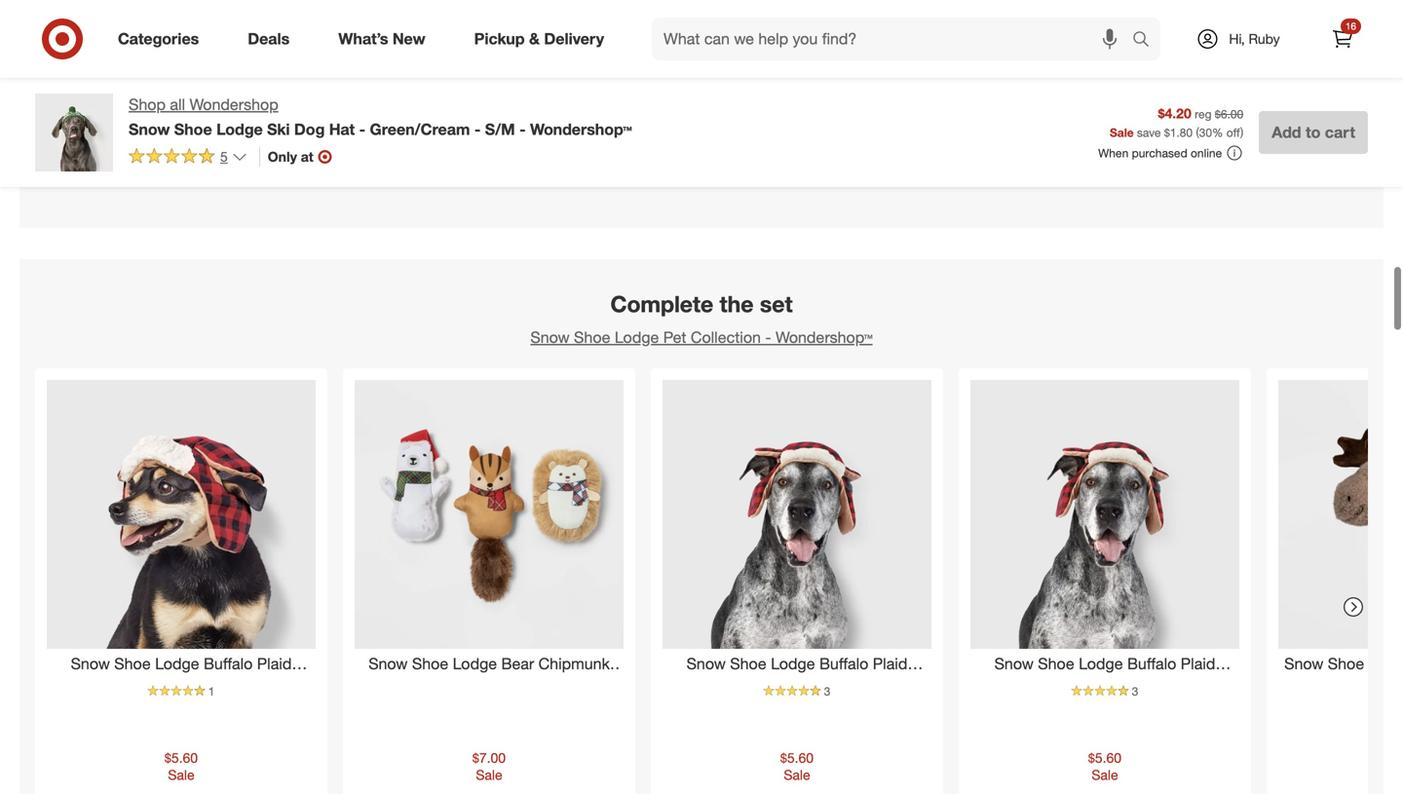 Task type: vqa. For each thing, say whether or not it's contained in the screenshot.
Hawken for Hawken™
no



Task type: locate. For each thing, give the bounding box(es) containing it.
$6.00
[[1215, 107, 1244, 121]]

ski
[[586, 0, 605, 12], [267, 120, 290, 139]]

1 vertical spatial s/m
[[485, 120, 515, 139]]

$4.20 reg $6.00 sale save $ 1.80 ( 30 % off )
[[1110, 105, 1244, 140]]

1 3 from the left
[[824, 684, 831, 699]]

$7.00 sale
[[473, 749, 506, 783]]

1 vertical spatial hat
[[329, 120, 355, 139]]

5
[[220, 148, 228, 165]]

add to cart
[[1272, 123, 1356, 142]]

1 horizontal spatial s/m
[[600, 15, 625, 32]]

ski up delivery
[[586, 0, 605, 12]]

s/m inside shop all wondershop snow shoe lodge ski dog hat - green/cream - s/m - wondershop™
[[485, 120, 515, 139]]

3 $5.60 from the left
[[1089, 749, 1122, 766]]

$
[[1165, 125, 1170, 140]]

2 horizontal spatial $5.60
[[1089, 749, 1122, 766]]

wondershop™ inside snow shoe lodge ski dog hat - green/cream - s/m - wondershop™
[[510, 34, 594, 51]]

2 $5.60 from the left
[[781, 749, 814, 766]]

lodge for snow shoe lodge ski dog hat - green/cream - s/m - wondershop™
[[544, 0, 582, 12]]

fairisle
[[832, 0, 875, 12]]

$5.60
[[165, 749, 198, 766], [781, 749, 814, 766], [1089, 749, 1122, 766]]

online
[[1191, 146, 1223, 160]]

when
[[1099, 146, 1129, 160]]

ruby
[[1249, 30, 1281, 47]]

snow shoe lodge ski dog hat - green/cream - s/m - wondershop™ link
[[463, 0, 641, 51]]

0 horizontal spatial dog
[[294, 120, 325, 139]]

0 vertical spatial dog
[[609, 0, 634, 12]]

wondershop™ inside shop all wondershop snow shoe lodge ski dog hat - green/cream - s/m - wondershop™
[[530, 120, 632, 139]]

1.80
[[1170, 125, 1193, 140]]

snow inside snow shoe lodge ski dog hat - green/cream - s/m - wondershop™
[[470, 0, 504, 12]]

what's new link
[[322, 18, 450, 60]]

hat inside snow shoe lodge ski dog hat - green/cream - s/m - wondershop™
[[470, 15, 491, 32]]

lodge inside snow shoe lodge ski dog hat - green/cream - s/m - wondershop™
[[544, 0, 582, 12]]

dog for snow shoe lodge ski dog hat - green/cream - s/m - wondershop™
[[609, 0, 634, 12]]

sale inside $7.00 sale
[[476, 766, 503, 783]]

new
[[393, 29, 426, 48]]

0 vertical spatial green/cream
[[504, 15, 587, 32]]

0 vertical spatial ski
[[586, 0, 605, 12]]

1 vertical spatial ski
[[267, 120, 290, 139]]

wondershop
[[190, 95, 278, 114]]

dog inside shop all wondershop snow shoe lodge ski dog hat - green/cream - s/m - wondershop™
[[294, 120, 325, 139]]

1 horizontal spatial green/cream
[[504, 15, 587, 32]]

lodge inside snow shoe lodge fairisle dog sweater - green/cream - m - wondershop™
[[789, 0, 828, 12]]

shoe inside snow shoe lodge ski dog hat - green/cream - s/m - wondershop™
[[508, 0, 540, 12]]

$5.60 sale for snow shoe lodge buffalo plaid trapper dog hat - s/m - wondershop™ image
[[1089, 749, 1122, 783]]

1 $5.60 from the left
[[165, 749, 198, 766]]

snow for fairisle
[[716, 0, 750, 12]]

ski inside snow shoe lodge ski dog hat - green/cream - s/m - wondershop™
[[586, 0, 605, 12]]

green/cream inside snow shoe lodge ski dog hat - green/cream - s/m - wondershop™
[[504, 15, 587, 32]]

snow shoe lodge pet collection - wondershop™ link
[[531, 328, 873, 347]]

hat
[[470, 15, 491, 32], [329, 120, 355, 139]]

hat down what's
[[329, 120, 355, 139]]

snow shoe lodge fairisle dog sweater - green/cream - m - wondershop™
[[716, 0, 875, 71]]

pickup & delivery link
[[458, 18, 629, 60]]

search
[[1124, 31, 1171, 50]]

shoe left lodg
[[1328, 654, 1365, 673]]

lodge up sweater
[[789, 0, 828, 12]]

2 vertical spatial dog
[[294, 120, 325, 139]]

lodge down wondershop
[[216, 120, 263, 139]]

1 horizontal spatial hat
[[470, 15, 491, 32]]

&
[[529, 29, 540, 48]]

dog inside snow shoe lodge ski dog hat - green/cream - s/m - wondershop™
[[609, 0, 634, 12]]

snow
[[470, 0, 504, 12], [716, 0, 750, 12], [129, 120, 170, 139], [531, 328, 570, 347], [1285, 654, 1324, 673]]

0 horizontal spatial hat
[[329, 120, 355, 139]]

2 3 from the left
[[1132, 684, 1139, 699]]

snow inside snow shoe lodge fairisle dog sweater - green/cream - m - wondershop™
[[716, 0, 750, 12]]

sweater
[[780, 15, 830, 32]]

1 vertical spatial dog
[[751, 15, 776, 32]]

ski up only at left top
[[267, 120, 290, 139]]

0 horizontal spatial $5.60
[[165, 749, 198, 766]]

save
[[1138, 125, 1161, 140]]

the
[[720, 291, 754, 318]]

0 horizontal spatial 3
[[824, 684, 831, 699]]

set
[[760, 291, 793, 318]]

1 horizontal spatial dog
[[609, 0, 634, 12]]

shoe up &
[[508, 0, 540, 12]]

0 vertical spatial s/m
[[600, 15, 625, 32]]

m
[[833, 34, 844, 51]]

2 horizontal spatial green/cream
[[737, 34, 820, 51]]

$5.60 sale for snow shoe lodge buffalo plaid trapper dog hat - xxs/xs - wondershop™ image
[[165, 749, 198, 783]]

0 horizontal spatial green/cream
[[370, 120, 470, 139]]

s/m inside snow shoe lodge ski dog hat - green/cream - s/m - wondershop™
[[600, 15, 625, 32]]

2 $5.60 sale from the left
[[781, 749, 814, 783]]

dog inside snow shoe lodge fairisle dog sweater - green/cream - m - wondershop™
[[751, 15, 776, 32]]

lodge up delivery
[[544, 0, 582, 12]]

2 horizontal spatial $5.60 sale
[[1089, 749, 1122, 783]]

None checkbox
[[785, 57, 805, 76]]

categories link
[[101, 18, 223, 60]]

2 horizontal spatial dog
[[751, 15, 776, 32]]

hat left &
[[470, 15, 491, 32]]

5 link
[[129, 147, 247, 169]]

dog left sweater
[[751, 15, 776, 32]]

1 horizontal spatial $5.60
[[781, 749, 814, 766]]

shoe inside snow shoe lodge fairisle dog sweater - green/cream - m - wondershop™
[[754, 0, 786, 12]]

0 horizontal spatial s/m
[[485, 120, 515, 139]]

hi, ruby
[[1230, 30, 1281, 47]]

green/cream
[[504, 15, 587, 32], [737, 34, 820, 51], [370, 120, 470, 139]]

shoe down complete
[[574, 328, 611, 347]]

dog up 'at' on the left top of page
[[294, 120, 325, 139]]

green/cream inside snow shoe lodge fairisle dog sweater - green/cream - m - wondershop™
[[737, 34, 820, 51]]

shop all wondershop snow shoe lodge ski dog hat - green/cream - s/m - wondershop™
[[129, 95, 632, 139]]

3
[[824, 684, 831, 699], [1132, 684, 1139, 699]]

$7.00
[[473, 749, 506, 766]]

0 horizontal spatial $5.60 sale
[[165, 749, 198, 783]]

shoe down the all
[[174, 120, 212, 139]]

all
[[170, 95, 185, 114]]

wondershop™
[[510, 34, 594, 51], [753, 54, 838, 71], [530, 120, 632, 139], [776, 328, 873, 347]]

lodge
[[544, 0, 582, 12], [789, 0, 828, 12], [216, 120, 263, 139], [615, 328, 659, 347]]

0 horizontal spatial ski
[[267, 120, 290, 139]]

1 horizontal spatial ski
[[586, 0, 605, 12]]

shoe
[[508, 0, 540, 12], [754, 0, 786, 12], [174, 120, 212, 139], [574, 328, 611, 347], [1328, 654, 1365, 673]]

1 $5.60 sale from the left
[[165, 749, 198, 783]]

dog
[[609, 0, 634, 12], [751, 15, 776, 32], [294, 120, 325, 139]]

wondershop™ inside snow shoe lodge fairisle dog sweater - green/cream - m - wondershop™
[[753, 54, 838, 71]]

collection
[[691, 328, 761, 347]]

3 $5.60 sale from the left
[[1089, 749, 1122, 783]]

1 horizontal spatial $5.60 sale
[[781, 749, 814, 783]]

snow for ski
[[470, 0, 504, 12]]

$5.60 sale
[[165, 749, 198, 783], [781, 749, 814, 783], [1089, 749, 1122, 783]]

shoe up sweater
[[754, 0, 786, 12]]

snow shoe lodge fairisle dog sweater - green/cream - m - wondershop™ link
[[706, 0, 885, 71]]

image of snow shoe lodge ski dog hat - green/cream - s/m - wondershop™ image
[[35, 94, 113, 172]]

deals
[[248, 29, 290, 48]]

)
[[1241, 125, 1244, 140]]

sale
[[1110, 125, 1134, 140], [168, 766, 195, 783], [476, 766, 503, 783], [784, 766, 811, 783], [1092, 766, 1119, 783]]

dog up pickup & delivery link
[[609, 0, 634, 12]]

3 for snow shoe lodge buffalo plaid trapper dog hat - s/m - wondershop™ image
[[1132, 684, 1139, 699]]

ski inside shop all wondershop snow shoe lodge ski dog hat - green/cream - s/m - wondershop™
[[267, 120, 290, 139]]

1 horizontal spatial 3
[[1132, 684, 1139, 699]]

delivery
[[544, 29, 604, 48]]

cart
[[1326, 123, 1356, 142]]

lodge left pet
[[615, 328, 659, 347]]

lodge for snow shoe lodge fairisle dog sweater - green/cream - m - wondershop™
[[789, 0, 828, 12]]

2 vertical spatial green/cream
[[370, 120, 470, 139]]

-
[[495, 15, 500, 32], [591, 15, 596, 32], [629, 15, 634, 32], [834, 15, 839, 32], [824, 34, 829, 51], [848, 34, 854, 51], [359, 120, 366, 139], [475, 120, 481, 139], [520, 120, 526, 139], [766, 328, 772, 347]]

complete
[[611, 291, 714, 318]]

only at
[[268, 148, 314, 165]]

16
[[1346, 20, 1357, 32]]

0 vertical spatial hat
[[470, 15, 491, 32]]

what's
[[338, 29, 388, 48]]

s/m
[[600, 15, 625, 32], [485, 120, 515, 139]]

1 vertical spatial green/cream
[[737, 34, 820, 51]]

lodge inside shop all wondershop snow shoe lodge ski dog hat - green/cream - s/m - wondershop™
[[216, 120, 263, 139]]



Task type: describe. For each thing, give the bounding box(es) containing it.
lodge for snow shoe lodge pet collection - wondershop™
[[615, 328, 659, 347]]

sale inside $4.20 reg $6.00 sale save $ 1.80 ( 30 % off )
[[1110, 125, 1134, 140]]

$5.60 for snow shoe lodge buffalo plaid trapper dog hat - l/xl - wondershop™ image
[[781, 749, 814, 766]]

16 link
[[1322, 18, 1365, 60]]

hat inside shop all wondershop snow shoe lodge ski dog hat - green/cream - s/m - wondershop™
[[329, 120, 355, 139]]

pickup & delivery
[[474, 29, 604, 48]]

dog for snow shoe lodge fairisle dog sweater - green/cream - m - wondershop™
[[751, 15, 776, 32]]

at
[[301, 148, 314, 165]]

hi,
[[1230, 30, 1245, 47]]

shoe inside 'snow shoe lodg'
[[1328, 654, 1365, 673]]

deals link
[[231, 18, 314, 60]]

pickup
[[474, 29, 525, 48]]

sale for the snow shoe lodge bear chipmunk hedgehog dog toy set - 3pk - wondershop™ image
[[476, 766, 503, 783]]

green/cream for sweater
[[737, 34, 820, 51]]

$5.60 sale for snow shoe lodge buffalo plaid trapper dog hat - l/xl - wondershop™ image
[[781, 749, 814, 783]]

snow shoe lodge moose plush dog toy - wondershop™ image
[[1279, 380, 1404, 649]]

sale for snow shoe lodge buffalo plaid trapper dog hat - s/m - wondershop™ image
[[1092, 766, 1119, 783]]

%
[[1213, 125, 1224, 140]]

snow shoe lodg
[[1285, 654, 1404, 696]]

$5.60 for snow shoe lodge buffalo plaid trapper dog hat - s/m - wondershop™ image
[[1089, 749, 1122, 766]]

shoe for pet
[[574, 328, 611, 347]]

$4.20
[[1159, 105, 1192, 122]]

shoe inside shop all wondershop snow shoe lodge ski dog hat - green/cream - s/m - wondershop™
[[174, 120, 212, 139]]

search button
[[1124, 18, 1171, 64]]

snow shoe lodge buffalo plaid trapper dog hat - l/xl - wondershop™ image
[[663, 380, 932, 649]]

complete the set
[[611, 291, 793, 318]]

add to cart button
[[1260, 111, 1369, 154]]

shoe for fairisle
[[754, 0, 786, 12]]

lodg
[[1369, 654, 1404, 673]]

green/cream for hat
[[504, 15, 587, 32]]

1
[[208, 684, 215, 699]]

off
[[1227, 125, 1241, 140]]

snow shoe lodge buffalo plaid trapper dog hat - xxs/xs - wondershop™ image
[[47, 380, 316, 649]]

to
[[1306, 123, 1321, 142]]

what's new
[[338, 29, 426, 48]]

shoe for ski
[[508, 0, 540, 12]]

3 for snow shoe lodge buffalo plaid trapper dog hat - l/xl - wondershop™ image
[[824, 684, 831, 699]]

snow shoe lodge pet collection - wondershop™
[[531, 328, 873, 347]]

reg
[[1195, 107, 1212, 121]]

$5.60 for snow shoe lodge buffalo plaid trapper dog hat - xxs/xs - wondershop™ image
[[165, 749, 198, 766]]

What can we help you find? suggestions appear below search field
[[652, 18, 1138, 60]]

add
[[1272, 123, 1302, 142]]

snow shoe lodge buffalo plaid trapper dog hat - s/m - wondershop™ image
[[971, 380, 1240, 649]]

snow inside 'snow shoe lodg'
[[1285, 654, 1324, 673]]

shop
[[129, 95, 166, 114]]

pet
[[664, 328, 687, 347]]

categories
[[118, 29, 199, 48]]

snow shoe lodge ski dog hat - green/cream - s/m - wondershop™
[[470, 0, 634, 51]]

(
[[1197, 125, 1200, 140]]

green/cream inside shop all wondershop snow shoe lodge ski dog hat - green/cream - s/m - wondershop™
[[370, 120, 470, 139]]

snow inside shop all wondershop snow shoe lodge ski dog hat - green/cream - s/m - wondershop™
[[129, 120, 170, 139]]

only
[[268, 148, 297, 165]]

snow for pet
[[531, 328, 570, 347]]

sale for snow shoe lodge buffalo plaid trapper dog hat - xxs/xs - wondershop™ image
[[168, 766, 195, 783]]

30
[[1200, 125, 1213, 140]]

sale for snow shoe lodge buffalo plaid trapper dog hat - l/xl - wondershop™ image
[[784, 766, 811, 783]]

purchased
[[1132, 146, 1188, 160]]

snow shoe lodge bear chipmunk hedgehog dog toy set - 3pk - wondershop™ image
[[355, 380, 624, 649]]

when purchased online
[[1099, 146, 1223, 160]]



